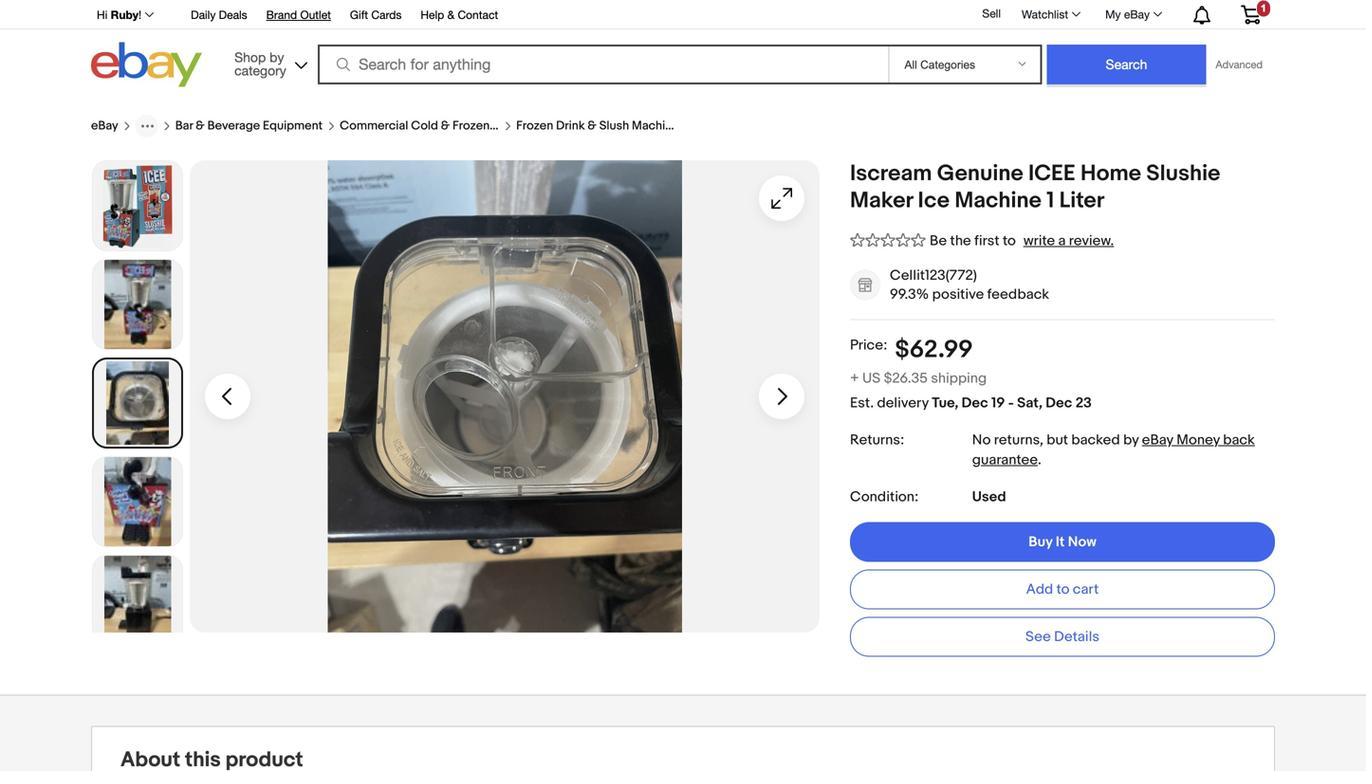 Task type: vqa. For each thing, say whether or not it's contained in the screenshot.
Hi Ruby !
yes



Task type: describe. For each thing, give the bounding box(es) containing it.
ice genuine icee countertop slushie making machine tested works - picture 2 of 10 image
[[190, 160, 820, 633]]

!
[[139, 8, 142, 21]]

ebay money back guarantee
[[973, 432, 1256, 469]]

sell link
[[974, 7, 1010, 20]]

$62.99
[[896, 336, 974, 365]]

picture 3 of 10 image
[[93, 458, 182, 547]]

see
[[1026, 629, 1052, 646]]

buy it now link
[[851, 523, 1276, 563]]

2 dec from the left
[[1046, 395, 1073, 412]]

equipment
[[263, 119, 323, 133]]

hi
[[97, 8, 108, 21]]

iscream
[[851, 160, 933, 187]]

cart
[[1073, 582, 1100, 599]]

daily deals link
[[191, 5, 247, 26]]

2 beverage from the left
[[493, 119, 545, 133]]

backed
[[1072, 432, 1121, 449]]

us
[[863, 370, 881, 388]]

price:
[[851, 337, 888, 354]]

outlet
[[300, 8, 331, 21]]

bar & beverage equipment
[[175, 119, 323, 133]]

positive
[[933, 286, 985, 303]]

brand outlet
[[266, 8, 331, 21]]

cold
[[411, 119, 438, 133]]

maker
[[851, 187, 913, 215]]

Search for anything text field
[[321, 47, 885, 83]]

daily deals
[[191, 8, 247, 21]]

sat,
[[1018, 395, 1043, 412]]

& inside account navigation
[[448, 8, 455, 21]]

watchlist link
[[1012, 3, 1090, 26]]

write
[[1024, 233, 1056, 250]]

ebay link
[[91, 119, 118, 133]]

est.
[[851, 395, 874, 412]]

no
[[973, 432, 991, 449]]

advanced link
[[1207, 46, 1273, 84]]

gift cards
[[350, 8, 402, 21]]

slushie
[[1147, 160, 1221, 187]]

shop by category banner
[[86, 0, 1276, 92]]

shipping
[[932, 370, 987, 388]]

contact
[[458, 8, 499, 21]]

frozen drink & slush machines
[[517, 119, 686, 133]]

& right "bar" in the left top of the page
[[196, 119, 205, 133]]

delivery
[[878, 395, 929, 412]]

1 inside account navigation
[[1261, 2, 1267, 14]]

ebay for ebay
[[91, 119, 118, 133]]

& right drink
[[588, 119, 597, 133]]

but
[[1047, 432, 1069, 449]]

see details link
[[851, 618, 1276, 658]]

slush
[[600, 119, 630, 133]]

19
[[992, 395, 1006, 412]]

frozen drink & slush machines link
[[517, 119, 686, 133]]

ebay for ebay money back guarantee
[[1143, 432, 1174, 449]]

0 horizontal spatial to
[[1003, 233, 1017, 250]]

brand outlet link
[[266, 5, 331, 26]]

1 horizontal spatial to
[[1057, 582, 1070, 599]]

cellit123(772)
[[890, 267, 978, 284]]

1 link
[[1230, 0, 1273, 27]]

be
[[930, 233, 948, 250]]

add
[[1027, 582, 1054, 599]]

liter
[[1060, 187, 1105, 215]]

cellit123(772) 99.3% positive feedback
[[890, 267, 1050, 303]]

my ebay link
[[1096, 3, 1171, 26]]

-
[[1009, 395, 1015, 412]]

commercial
[[340, 119, 409, 133]]

1 frozen from the left
[[453, 119, 490, 133]]

help & contact link
[[421, 5, 499, 26]]

ice
[[918, 187, 950, 215]]

money
[[1177, 432, 1221, 449]]

no returns, but backed by
[[973, 432, 1143, 449]]

commercial cold & frozen beverage dispensers
[[340, 119, 611, 133]]

write a review. link
[[1024, 233, 1115, 250]]

add to cart
[[1027, 582, 1100, 599]]

price: $62.99 + us $26.35 shipping est. delivery tue, dec 19 - sat, dec 23
[[851, 336, 1093, 412]]

deals
[[219, 8, 247, 21]]

drink
[[556, 119, 585, 133]]



Task type: locate. For each thing, give the bounding box(es) containing it.
guarantee
[[973, 452, 1039, 469]]

beverage right "bar" in the left top of the page
[[207, 119, 260, 133]]

0 horizontal spatial by
[[270, 49, 284, 65]]

used
[[973, 489, 1007, 506]]

by right backed
[[1124, 432, 1140, 449]]

ebay money back guarantee link
[[973, 432, 1256, 469]]

shop by category
[[235, 49, 286, 78]]

1 dec from the left
[[962, 395, 989, 412]]

1 vertical spatial to
[[1057, 582, 1070, 599]]

review.
[[1070, 233, 1115, 250]]

0 horizontal spatial beverage
[[207, 119, 260, 133]]

returns:
[[851, 432, 905, 449]]

brand
[[266, 8, 297, 21]]

feedback
[[988, 286, 1050, 303]]

ruby
[[111, 8, 139, 21]]

condition:
[[851, 489, 919, 506]]

machine
[[955, 187, 1042, 215]]

my ebay
[[1106, 8, 1151, 21]]

details
[[1055, 629, 1100, 646]]

23
[[1076, 395, 1093, 412]]

first
[[975, 233, 1000, 250]]

category
[[235, 63, 286, 78]]

cards
[[372, 8, 402, 21]]

shop by category button
[[226, 42, 311, 83]]

genuine
[[938, 160, 1024, 187]]

my
[[1106, 8, 1122, 21]]

0 vertical spatial by
[[270, 49, 284, 65]]

2 vertical spatial ebay
[[1143, 432, 1174, 449]]

buy
[[1029, 534, 1053, 551]]

0 horizontal spatial 1
[[1047, 187, 1055, 215]]

buy it now
[[1029, 534, 1097, 551]]

1 vertical spatial ebay
[[91, 119, 118, 133]]

& right the "help"
[[448, 8, 455, 21]]

1 inside iscream genuine icee home slushie maker ice machine 1 liter
[[1047, 187, 1055, 215]]

0 horizontal spatial frozen
[[453, 119, 490, 133]]

picture 2 of 10 image
[[94, 360, 181, 447]]

sell
[[983, 7, 1001, 20]]

1 beverage from the left
[[207, 119, 260, 133]]

see details
[[1026, 629, 1100, 646]]

99.3%
[[890, 286, 930, 303]]

picture 4 of 10 image
[[93, 556, 182, 646]]

0 horizontal spatial dec
[[962, 395, 989, 412]]

0 vertical spatial 1
[[1261, 2, 1267, 14]]

1 vertical spatial by
[[1124, 432, 1140, 449]]

now
[[1069, 534, 1097, 551]]

gift cards link
[[350, 5, 402, 26]]

returns,
[[995, 432, 1044, 449]]

be the first to write the review. image
[[851, 230, 927, 250]]

ebay right my
[[1125, 8, 1151, 21]]

None submit
[[1048, 45, 1207, 84]]

add to cart link
[[851, 570, 1276, 610]]

0 vertical spatial to
[[1003, 233, 1017, 250]]

frozen
[[453, 119, 490, 133], [517, 119, 554, 133]]

ebay left "bar" in the left top of the page
[[91, 119, 118, 133]]

machines
[[632, 119, 686, 133]]

1 horizontal spatial by
[[1124, 432, 1140, 449]]

cellit123 99.3% positive feedback image
[[852, 271, 880, 300]]

account navigation
[[86, 0, 1276, 29]]

to left the cart
[[1057, 582, 1070, 599]]

watchlist
[[1022, 8, 1069, 21]]

1 horizontal spatial beverage
[[493, 119, 545, 133]]

by inside $62.99 main content
[[1124, 432, 1140, 449]]

frozen left drink
[[517, 119, 554, 133]]

1 horizontal spatial 1
[[1261, 2, 1267, 14]]

frozen right cold
[[453, 119, 490, 133]]

icee
[[1029, 160, 1076, 187]]

.
[[1039, 452, 1042, 469]]

1 horizontal spatial frozen
[[517, 119, 554, 133]]

picture 1 of 10 image
[[93, 260, 182, 349]]

1 left "liter"
[[1047, 187, 1055, 215]]

beverage
[[207, 119, 260, 133], [493, 119, 545, 133]]

iscream genuine icee home slushie maker ice machine 1 liter
[[851, 160, 1221, 215]]

bar & beverage equipment link
[[175, 119, 323, 133]]

1
[[1261, 2, 1267, 14], [1047, 187, 1055, 215]]

by right shop
[[270, 49, 284, 65]]

advanced
[[1216, 58, 1263, 71]]

ebay left the money
[[1143, 432, 1174, 449]]

it
[[1056, 534, 1065, 551]]

$26.35
[[884, 370, 928, 388]]

daily
[[191, 8, 216, 21]]

dec
[[962, 395, 989, 412], [1046, 395, 1073, 412]]

1 vertical spatial 1
[[1047, 187, 1055, 215]]

help
[[421, 8, 445, 21]]

home
[[1081, 160, 1142, 187]]

dec left 23
[[1046, 395, 1073, 412]]

back
[[1224, 432, 1256, 449]]

none submit inside shop by category banner
[[1048, 45, 1207, 84]]

hi ruby !
[[97, 8, 142, 21]]

2 frozen from the left
[[517, 119, 554, 133]]

by
[[270, 49, 284, 65], [1124, 432, 1140, 449]]

tue,
[[932, 395, 959, 412]]

beverage left drink
[[493, 119, 545, 133]]

by inside shop by category
[[270, 49, 284, 65]]

stock photo image
[[93, 161, 182, 251]]

commercial cold & frozen beverage dispensers link
[[340, 119, 611, 133]]

shop
[[235, 49, 266, 65]]

be the first to write a review.
[[930, 233, 1115, 250]]

1 horizontal spatial dec
[[1046, 395, 1073, 412]]

gift
[[350, 8, 368, 21]]

ebay inside ebay money back guarantee
[[1143, 432, 1174, 449]]

bar
[[175, 119, 193, 133]]

dec left 19
[[962, 395, 989, 412]]

dispensers
[[548, 119, 611, 133]]

to right first on the top right of the page
[[1003, 233, 1017, 250]]

&
[[448, 8, 455, 21], [196, 119, 205, 133], [441, 119, 450, 133], [588, 119, 597, 133]]

1 up advanced
[[1261, 2, 1267, 14]]

help & contact
[[421, 8, 499, 21]]

ebay inside account navigation
[[1125, 8, 1151, 21]]

0 vertical spatial ebay
[[1125, 8, 1151, 21]]

& right cold
[[441, 119, 450, 133]]

$62.99 main content
[[91, 92, 1276, 696]]



